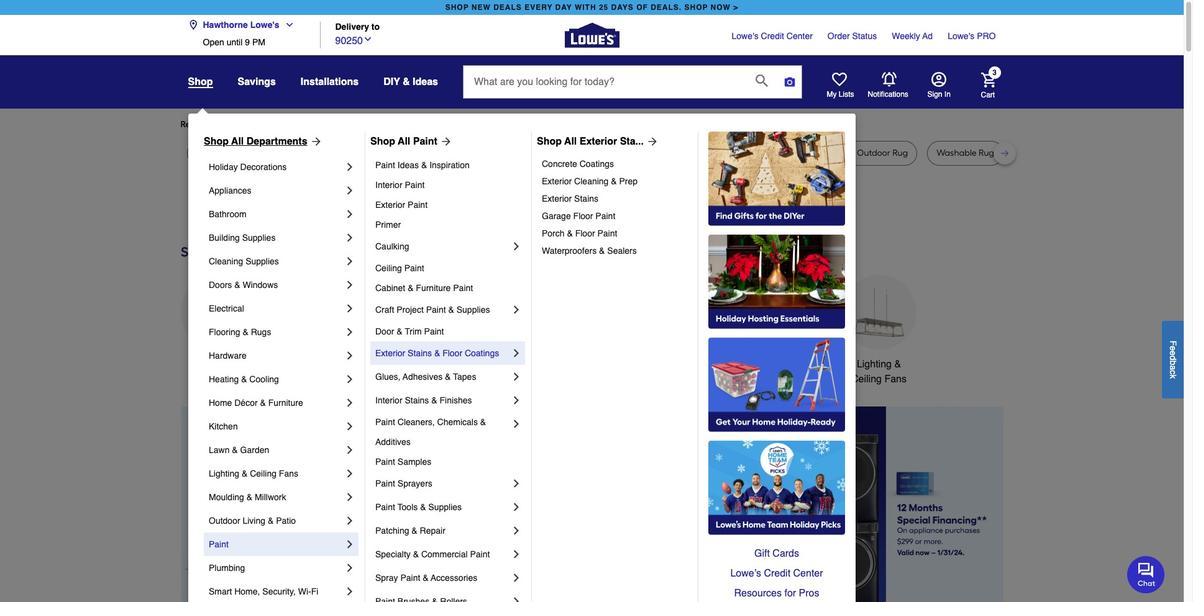 Task type: locate. For each thing, give the bounding box(es) containing it.
lowe's inside button
[[250, 20, 280, 30]]

chemicals
[[437, 418, 478, 428]]

0 vertical spatial lighting
[[857, 359, 892, 370]]

stains for exterior stains & floor coatings
[[408, 349, 432, 359]]

sign
[[928, 90, 943, 99]]

1 horizontal spatial washable
[[937, 148, 977, 159]]

faucets
[[502, 359, 537, 370]]

paint inside "paint cleaners, chemicals & additives"
[[375, 418, 395, 428]]

1 interior from the top
[[375, 180, 403, 190]]

kitchen inside button
[[466, 359, 499, 370]]

all up furniture
[[398, 136, 410, 147]]

stains up christmas
[[408, 349, 432, 359]]

center for lowe's credit center
[[794, 569, 823, 580]]

center inside lowe's credit center link
[[794, 569, 823, 580]]

installations button
[[301, 71, 359, 93]]

paint inside exterior paint 'link'
[[408, 200, 428, 210]]

1 horizontal spatial for
[[391, 119, 402, 130]]

allen right desk
[[494, 148, 513, 159]]

appliances button
[[181, 275, 255, 372]]

0 horizontal spatial lowe's
[[250, 20, 280, 30]]

1 vertical spatial stains
[[408, 349, 432, 359]]

0 horizontal spatial for
[[281, 119, 292, 130]]

1 horizontal spatial smart
[[757, 359, 783, 370]]

1 vertical spatial floor
[[575, 229, 595, 239]]

lowe's home team holiday picks. image
[[709, 441, 845, 536]]

craft project paint & supplies link
[[375, 298, 510, 322]]

ceiling paint link
[[375, 259, 523, 278]]

shop down more suggestions for you link
[[370, 136, 395, 147]]

0 horizontal spatial arrow right image
[[307, 136, 322, 148]]

home décor & furniture
[[209, 398, 303, 408]]

floor up porch & floor paint
[[574, 211, 593, 221]]

chevron right image for paint tools & supplies
[[510, 502, 523, 514]]

shop left now at the top right of page
[[685, 3, 708, 12]]

credit for lowe's
[[761, 31, 784, 41]]

3
[[993, 69, 997, 77]]

paint left tools
[[375, 503, 395, 513]]

0 vertical spatial interior
[[375, 180, 403, 190]]

0 horizontal spatial lighting & ceiling fans
[[209, 469, 298, 479]]

0 horizontal spatial area
[[318, 148, 336, 159]]

fans
[[885, 374, 907, 385], [279, 469, 298, 479]]

paint down 'cabinet & furniture paint'
[[426, 305, 446, 315]]

1 vertical spatial center
[[794, 569, 823, 580]]

1 horizontal spatial decorations
[[380, 374, 433, 385]]

3 all from the left
[[565, 136, 577, 147]]

chevron right image for smart home, security, wi-fi
[[344, 586, 356, 599]]

0 horizontal spatial arrow right image
[[438, 136, 452, 148]]

ideas down furniture
[[398, 160, 419, 170]]

2 interior from the top
[[375, 396, 403, 406]]

washable for washable area rug
[[722, 148, 763, 159]]

appliances down holiday
[[209, 186, 251, 196]]

lowe's up the pm
[[250, 20, 280, 30]]

paint inside the garage floor paint link
[[596, 211, 616, 221]]

coatings up exterior cleaning & prep
[[580, 159, 614, 169]]

exterior for exterior paint
[[375, 200, 405, 210]]

to
[[372, 22, 380, 32]]

trim
[[405, 327, 422, 337]]

1 vertical spatial decorations
[[380, 374, 433, 385]]

you up the shop all paint link
[[404, 119, 419, 130]]

0 horizontal spatial cleaning
[[209, 257, 243, 267]]

0 horizontal spatial all
[[231, 136, 244, 147]]

waterproofers & sealers link
[[542, 242, 689, 260]]

e up d
[[1169, 346, 1179, 351]]

1 vertical spatial coatings
[[465, 349, 499, 359]]

fans inside button
[[885, 374, 907, 385]]

2 vertical spatial ceiling
[[250, 469, 277, 479]]

1 vertical spatial bathroom
[[669, 359, 712, 370]]

resources for pros link
[[709, 584, 845, 603]]

credit up search icon
[[761, 31, 784, 41]]

allen down sta...
[[619, 148, 638, 159]]

1 vertical spatial lighting
[[209, 469, 239, 479]]

8 rug from the left
[[893, 148, 908, 159]]

arrow right image
[[438, 136, 452, 148], [644, 136, 659, 148]]

shop
[[204, 136, 229, 147], [370, 136, 395, 147], [537, 136, 562, 147]]

2 horizontal spatial all
[[565, 136, 577, 147]]

arrow left image
[[412, 516, 424, 528]]

lowe's home improvement logo image
[[565, 8, 619, 62]]

1 horizontal spatial and
[[640, 148, 656, 159]]

home,
[[234, 587, 260, 597]]

ideas inside diy & ideas button
[[413, 76, 438, 88]]

9 rug from the left
[[979, 148, 995, 159]]

interior up 'exterior paint'
[[375, 180, 403, 190]]

paint down interior paint at the top left of page
[[408, 200, 428, 210]]

1 horizontal spatial allen
[[619, 148, 638, 159]]

kitchen up tapes at the left of page
[[466, 359, 499, 370]]

order status link
[[828, 30, 877, 42]]

1 horizontal spatial bathroom
[[669, 359, 712, 370]]

outdoor living & patio
[[209, 517, 296, 527]]

4 rug from the left
[[338, 148, 354, 159]]

0 horizontal spatial shop
[[204, 136, 229, 147]]

paint inside porch & floor paint link
[[598, 229, 618, 239]]

3 shop from the left
[[537, 136, 562, 147]]

exterior up "primer"
[[375, 200, 405, 210]]

0 horizontal spatial you
[[294, 119, 308, 130]]

camera image
[[784, 76, 796, 88]]

0 horizontal spatial decorations
[[240, 162, 287, 172]]

roth up concrete
[[534, 148, 552, 159]]

gift cards
[[755, 549, 799, 560]]

2 vertical spatial stains
[[405, 396, 429, 406]]

lowe's wishes you and your family a happy hanukkah. image
[[181, 198, 1004, 229]]

paint down ceiling paint link
[[453, 283, 473, 293]]

6 rug from the left
[[678, 148, 694, 159]]

concrete coatings
[[542, 159, 614, 169]]

2 roth from the left
[[658, 148, 676, 159]]

2 allen from the left
[[619, 148, 638, 159]]

and
[[515, 148, 531, 159], [640, 148, 656, 159]]

cabinet & furniture paint
[[375, 283, 473, 293]]

cart
[[981, 90, 995, 99]]

building
[[209, 233, 240, 243]]

roth up exterior cleaning & prep link
[[658, 148, 676, 159]]

moulding & millwork link
[[209, 486, 344, 510]]

0 vertical spatial kitchen
[[466, 359, 499, 370]]

0 horizontal spatial lighting
[[209, 469, 239, 479]]

chevron right image for heating & cooling
[[344, 374, 356, 386]]

2 you from the left
[[404, 119, 419, 130]]

kitchen
[[466, 359, 499, 370], [209, 422, 238, 432]]

1 horizontal spatial home
[[786, 359, 813, 370]]

paint right spray
[[401, 574, 420, 584]]

paint down paint ideas & inspiration
[[405, 180, 425, 190]]

kitchen for kitchen
[[209, 422, 238, 432]]

lowe's for lowe's credit center
[[732, 31, 759, 41]]

christmas decorations
[[380, 359, 433, 385]]

2 horizontal spatial area
[[765, 148, 783, 159]]

paint inside the paint sprayers link
[[375, 479, 395, 489]]

furniture down heating & cooling 'link'
[[268, 398, 303, 408]]

and for allen and roth rug
[[640, 148, 656, 159]]

1 horizontal spatial ceiling
[[375, 264, 402, 274]]

you left the more
[[294, 119, 308, 130]]

paint samples
[[375, 458, 432, 467]]

1 shop from the left
[[204, 136, 229, 147]]

2 horizontal spatial lowe's
[[948, 31, 975, 41]]

decorations inside button
[[380, 374, 433, 385]]

kitchen up lawn in the left of the page
[[209, 422, 238, 432]]

credit up resources for pros link
[[764, 569, 791, 580]]

for up shop all paint
[[391, 119, 402, 130]]

1 vertical spatial ceiling
[[852, 374, 882, 385]]

floor down the door & trim paint link
[[443, 349, 463, 359]]

paint up accessories
[[470, 550, 490, 560]]

paint down outdoor
[[209, 540, 229, 550]]

shop up allen and roth area rug
[[537, 136, 562, 147]]

kitchen for kitchen faucets
[[466, 359, 499, 370]]

cleaning
[[574, 177, 609, 186], [209, 257, 243, 267]]

1 vertical spatial cleaning
[[209, 257, 243, 267]]

exterior up christmas
[[375, 349, 405, 359]]

accessories
[[431, 574, 478, 584]]

patching
[[375, 527, 409, 536]]

savings button
[[238, 71, 276, 93]]

arrow right image up paint ideas & inspiration link
[[438, 136, 452, 148]]

furniture
[[383, 148, 418, 159]]

0 vertical spatial decorations
[[240, 162, 287, 172]]

1 vertical spatial kitchen
[[209, 422, 238, 432]]

1 vertical spatial home
[[209, 398, 232, 408]]

25 days of deals. don't miss deals every day. same-day delivery on in-stock orders placed by 2 p m. image
[[181, 407, 381, 603]]

for up departments
[[281, 119, 292, 130]]

allen for allen and roth area rug
[[494, 148, 513, 159]]

exterior paint link
[[375, 195, 523, 215]]

arrow right image up concrete coatings link in the top of the page
[[644, 136, 659, 148]]

0 horizontal spatial and
[[515, 148, 531, 159]]

supplies
[[242, 233, 276, 243], [246, 257, 279, 267], [457, 305, 490, 315], [429, 503, 462, 513]]

holiday hosting essentials. image
[[709, 235, 845, 329]]

floor inside exterior stains & floor coatings link
[[443, 349, 463, 359]]

ceiling inside button
[[852, 374, 882, 385]]

center inside lowe's credit center link
[[787, 31, 813, 41]]

patching & repair link
[[375, 520, 510, 543]]

center left order
[[787, 31, 813, 41]]

appliances up the heating at the bottom left of the page
[[194, 359, 242, 370]]

shop all paint
[[370, 136, 438, 147]]

0 horizontal spatial smart
[[209, 587, 232, 597]]

0 vertical spatial floor
[[574, 211, 593, 221]]

0 vertical spatial ideas
[[413, 76, 438, 88]]

0 horizontal spatial roth
[[534, 148, 552, 159]]

1 vertical spatial ideas
[[398, 160, 419, 170]]

arrow right image
[[307, 136, 322, 148], [981, 516, 993, 528]]

0 vertical spatial appliances
[[209, 186, 251, 196]]

lighting & ceiling fans button
[[842, 275, 917, 387]]

interior inside 'link'
[[375, 180, 403, 190]]

for for suggestions
[[391, 119, 402, 130]]

roth for rug
[[658, 148, 676, 159]]

2 shop from the left
[[370, 136, 395, 147]]

lowe's
[[731, 569, 761, 580]]

paint down additives
[[375, 458, 395, 467]]

& inside "link"
[[413, 550, 419, 560]]

0 vertical spatial credit
[[761, 31, 784, 41]]

1 horizontal spatial roth
[[658, 148, 676, 159]]

center up pros
[[794, 569, 823, 580]]

1 arrow right image from the left
[[438, 136, 452, 148]]

0 vertical spatial home
[[786, 359, 813, 370]]

chevron right image for paint
[[344, 539, 356, 551]]

commercial
[[421, 550, 468, 560]]

0 vertical spatial smart
[[757, 359, 783, 370]]

ideas right diy
[[413, 76, 438, 88]]

None search field
[[463, 65, 803, 110]]

chevron right image for specialty & commercial paint
[[510, 549, 523, 561]]

2 all from the left
[[398, 136, 410, 147]]

1 vertical spatial credit
[[764, 569, 791, 580]]

chevron down image
[[280, 20, 294, 30]]

security,
[[263, 587, 296, 597]]

get your home holiday-ready. image
[[709, 338, 845, 433]]

you for recommended searches for you
[[294, 119, 308, 130]]

exterior cleaning & prep link
[[542, 173, 689, 190]]

0 vertical spatial coatings
[[580, 159, 614, 169]]

chevron right image for paint sprayers
[[510, 478, 523, 490]]

1 vertical spatial smart
[[209, 587, 232, 597]]

appliances
[[209, 186, 251, 196], [194, 359, 242, 370]]

chevron right image for caulking
[[510, 241, 523, 253]]

chevron right image for hardware
[[344, 350, 356, 362]]

shop new deals every day with 25 days of deals. shop now > link
[[443, 0, 741, 15]]

for for searches
[[281, 119, 292, 130]]

appliances link
[[209, 179, 344, 203]]

0 horizontal spatial washable
[[722, 148, 763, 159]]

25
[[599, 3, 609, 12]]

chevron right image
[[344, 161, 356, 173], [344, 185, 356, 197], [510, 304, 523, 316], [344, 350, 356, 362], [344, 374, 356, 386], [344, 444, 356, 457], [344, 468, 356, 481], [344, 492, 356, 504], [510, 549, 523, 561], [510, 573, 523, 585], [510, 596, 523, 603]]

exterior inside 'link'
[[375, 200, 405, 210]]

a
[[1169, 365, 1179, 370]]

2 rug from the left
[[256, 148, 271, 159]]

chevron right image for building supplies
[[344, 232, 356, 244]]

Search Query text field
[[464, 66, 746, 98]]

1 horizontal spatial arrow right image
[[644, 136, 659, 148]]

coatings up kitchen faucets
[[465, 349, 499, 359]]

0 vertical spatial arrow right image
[[307, 136, 322, 148]]

for left pros
[[785, 589, 796, 600]]

all up concrete coatings
[[565, 136, 577, 147]]

chevron right image for flooring & rugs
[[344, 326, 356, 339]]

all
[[231, 136, 244, 147], [398, 136, 410, 147], [565, 136, 577, 147]]

1 horizontal spatial furniture
[[416, 283, 451, 293]]

0 horizontal spatial bathroom
[[209, 209, 247, 219]]

hardware link
[[209, 344, 344, 368]]

90250 button
[[335, 32, 373, 48]]

1 allen from the left
[[494, 148, 513, 159]]

1 horizontal spatial fans
[[885, 374, 907, 385]]

1 washable from the left
[[722, 148, 763, 159]]

installations
[[301, 76, 359, 88]]

0 horizontal spatial kitchen
[[209, 422, 238, 432]]

christmas
[[384, 359, 429, 370]]

1 horizontal spatial all
[[398, 136, 410, 147]]

exterior stains & floor coatings link
[[375, 342, 510, 366]]

0 horizontal spatial coatings
[[465, 349, 499, 359]]

1 horizontal spatial arrow right image
[[981, 516, 993, 528]]

arrow right image inside the shop all paint link
[[438, 136, 452, 148]]

inspiration
[[430, 160, 470, 170]]

1 horizontal spatial you
[[404, 119, 419, 130]]

1 horizontal spatial area
[[554, 148, 572, 159]]

kitchen link
[[209, 415, 344, 439]]

doors
[[209, 280, 232, 290]]

decorations for christmas
[[380, 374, 433, 385]]

heating & cooling
[[209, 375, 279, 385]]

2 and from the left
[[640, 148, 656, 159]]

stains up cleaners,
[[405, 396, 429, 406]]

2 arrow right image from the left
[[644, 136, 659, 148]]

2 horizontal spatial shop
[[537, 136, 562, 147]]

up to 30 percent off select major appliances. plus, save up to an extra $750 on major appliances. image
[[401, 407, 1004, 603]]

shop up '5x8' at the left of the page
[[204, 136, 229, 147]]

paint down paint samples
[[375, 479, 395, 489]]

interior down the glues,
[[375, 396, 403, 406]]

shop button
[[188, 76, 213, 88]]

order
[[828, 31, 850, 41]]

0 vertical spatial cleaning
[[574, 177, 609, 186]]

0 horizontal spatial home
[[209, 398, 232, 408]]

1 area from the left
[[318, 148, 336, 159]]

adhesives
[[403, 372, 443, 382]]

1 you from the left
[[294, 119, 308, 130]]

shop 25 days of deals by category image
[[181, 242, 1004, 263]]

all down recommended searches for you at left
[[231, 136, 244, 147]]

0 horizontal spatial allen
[[494, 148, 513, 159]]

& inside button
[[895, 359, 901, 370]]

1 horizontal spatial lighting & ceiling fans
[[852, 359, 907, 385]]

flooring
[[209, 328, 240, 338]]

you for more suggestions for you
[[404, 119, 419, 130]]

2 horizontal spatial ceiling
[[852, 374, 882, 385]]

1 rug from the left
[[196, 148, 212, 159]]

all for exterior
[[565, 136, 577, 147]]

hardware
[[209, 351, 247, 361]]

supplies up windows
[[246, 257, 279, 267]]

arrow right image inside shop all exterior sta... link
[[644, 136, 659, 148]]

1 horizontal spatial shop
[[370, 136, 395, 147]]

stains down exterior cleaning & prep
[[574, 194, 599, 204]]

paint sprayers
[[375, 479, 433, 489]]

chevron right image for spray paint & accessories
[[510, 573, 523, 585]]

1 horizontal spatial kitchen
[[466, 359, 499, 370]]

1 vertical spatial appliances
[[194, 359, 242, 370]]

2 vertical spatial floor
[[443, 349, 463, 359]]

chevron right image for outdoor living & patio
[[344, 515, 356, 528]]

1 horizontal spatial lighting
[[857, 359, 892, 370]]

rugs
[[251, 328, 271, 338]]

0 horizontal spatial fans
[[279, 469, 298, 479]]

more suggestions for you
[[318, 119, 419, 130]]

0 horizontal spatial furniture
[[268, 398, 303, 408]]

all for paint
[[398, 136, 410, 147]]

chevron right image for holiday decorations
[[344, 161, 356, 173]]

paint up additives
[[375, 418, 395, 428]]

1 vertical spatial interior
[[375, 396, 403, 406]]

e up b on the bottom right
[[1169, 351, 1179, 356]]

1 vertical spatial lighting & ceiling fans
[[209, 469, 298, 479]]

0 vertical spatial center
[[787, 31, 813, 41]]

supplies up patching & repair link
[[429, 503, 462, 513]]

credit for lowe's
[[764, 569, 791, 580]]

repair
[[420, 527, 446, 536]]

& inside "paint cleaners, chemicals & additives"
[[480, 418, 486, 428]]

decorations down christmas
[[380, 374, 433, 385]]

1 vertical spatial arrow right image
[[981, 516, 993, 528]]

roth
[[534, 148, 552, 159], [658, 148, 676, 159]]

paint down the garage floor paint link in the top of the page
[[598, 229, 618, 239]]

decorations down 'rug rug'
[[240, 162, 287, 172]]

1 and from the left
[[515, 148, 531, 159]]

1 horizontal spatial coatings
[[580, 159, 614, 169]]

exterior up garage
[[542, 194, 572, 204]]

1 all from the left
[[231, 136, 244, 147]]

1 horizontal spatial shop
[[685, 3, 708, 12]]

shop for shop all exterior sta...
[[537, 136, 562, 147]]

fi
[[311, 587, 318, 597]]

allen for allen and roth rug
[[619, 148, 638, 159]]

paint up 'cabinet & furniture paint'
[[404, 264, 424, 274]]

days
[[611, 3, 634, 12]]

shop left new
[[446, 3, 469, 12]]

1 horizontal spatial lowe's
[[732, 31, 759, 41]]

home décor & furniture link
[[209, 392, 344, 415]]

0 vertical spatial lighting & ceiling fans
[[852, 359, 907, 385]]

0 horizontal spatial shop
[[446, 3, 469, 12]]

paint down exterior stains link
[[596, 211, 616, 221]]

paint right trim
[[424, 327, 444, 337]]

smart inside "button"
[[757, 359, 783, 370]]

paint
[[413, 136, 438, 147], [375, 160, 395, 170], [405, 180, 425, 190], [408, 200, 428, 210], [596, 211, 616, 221], [598, 229, 618, 239], [404, 264, 424, 274], [453, 283, 473, 293], [426, 305, 446, 315], [424, 327, 444, 337], [375, 418, 395, 428], [375, 458, 395, 467], [375, 479, 395, 489], [375, 503, 395, 513], [209, 540, 229, 550], [470, 550, 490, 560], [401, 574, 420, 584]]

paint down furniture
[[375, 160, 395, 170]]

lowe's home improvement cart image
[[981, 72, 996, 87]]

weekly
[[892, 31, 921, 41]]

stains
[[574, 194, 599, 204], [408, 349, 432, 359], [405, 396, 429, 406]]

chevron right image for electrical
[[344, 303, 356, 315]]

&
[[403, 76, 410, 88], [421, 160, 427, 170], [611, 177, 617, 186], [567, 229, 573, 239], [599, 246, 605, 256], [235, 280, 240, 290], [408, 283, 414, 293], [449, 305, 454, 315], [397, 327, 403, 337], [243, 328, 249, 338], [434, 349, 440, 359], [895, 359, 901, 370], [445, 372, 451, 382], [241, 375, 247, 385], [432, 396, 437, 406], [260, 398, 266, 408], [480, 418, 486, 428], [232, 446, 238, 456], [242, 469, 248, 479], [247, 493, 252, 503], [420, 503, 426, 513], [268, 517, 274, 527], [412, 527, 418, 536], [413, 550, 419, 560], [423, 574, 429, 584]]

chevron right image for exterior stains & floor coatings
[[510, 347, 523, 360]]

door & trim paint
[[375, 327, 444, 337]]

furniture up craft project paint & supplies
[[416, 283, 451, 293]]

0 vertical spatial fans
[[885, 374, 907, 385]]

chevron down image
[[363, 34, 373, 44]]

coatings inside exterior stains & floor coatings link
[[465, 349, 499, 359]]

paint inside spray paint & accessories link
[[401, 574, 420, 584]]

& inside button
[[403, 76, 410, 88]]

1 horizontal spatial cleaning
[[574, 177, 609, 186]]

floor up waterproofers & sealers
[[575, 229, 595, 239]]

exterior down concrete
[[542, 177, 572, 186]]

1 roth from the left
[[534, 148, 552, 159]]

all for departments
[[231, 136, 244, 147]]

2 washable from the left
[[937, 148, 977, 159]]

cleaning down building
[[209, 257, 243, 267]]

chevron right image
[[344, 208, 356, 221], [344, 232, 356, 244], [510, 241, 523, 253], [344, 255, 356, 268], [344, 279, 356, 292], [344, 303, 356, 315], [344, 326, 356, 339], [510, 347, 523, 360], [510, 371, 523, 384], [510, 395, 523, 407], [344, 397, 356, 410], [510, 418, 523, 431], [344, 421, 356, 433], [510, 478, 523, 490], [510, 502, 523, 514], [344, 515, 356, 528], [510, 525, 523, 538], [344, 539, 356, 551], [344, 563, 356, 575], [344, 586, 356, 599]]

arrow right image for shop all exterior sta...
[[644, 136, 659, 148]]

paint up paint ideas & inspiration
[[413, 136, 438, 147]]

cleaning down concrete coatings
[[574, 177, 609, 186]]

lowe's left pro
[[948, 31, 975, 41]]

hawthorne
[[203, 20, 248, 30]]

paint inside cabinet & furniture paint link
[[453, 283, 473, 293]]

exterior stains link
[[542, 190, 689, 208]]

lowe's down >
[[732, 31, 759, 41]]

0 vertical spatial stains
[[574, 194, 599, 204]]

floor inside porch & floor paint link
[[575, 229, 595, 239]]

3 area from the left
[[765, 148, 783, 159]]

coatings inside concrete coatings link
[[580, 159, 614, 169]]



Task type: vqa. For each thing, say whether or not it's contained in the screenshot.
Center related to Lowe's Credit Center
yes



Task type: describe. For each thing, give the bounding box(es) containing it.
ad
[[923, 31, 933, 41]]

chevron right image for patching & repair
[[510, 525, 523, 538]]

7 rug from the left
[[785, 148, 801, 159]]

building supplies link
[[209, 226, 344, 250]]

washable area rug
[[722, 148, 801, 159]]

chevron right image for home décor & furniture
[[344, 397, 356, 410]]

stains for interior stains & finishes
[[405, 396, 429, 406]]

exterior for exterior stains & floor coatings
[[375, 349, 405, 359]]

roth for area
[[534, 148, 552, 159]]

tapes
[[453, 372, 476, 382]]

90250
[[335, 35, 363, 46]]

day
[[555, 3, 572, 12]]

cleaning supplies
[[209, 257, 279, 267]]

paint cleaners, chemicals & additives link
[[375, 413, 510, 453]]

recommended searches for you
[[181, 119, 308, 130]]

arrow right image inside shop all departments link
[[307, 136, 322, 148]]

smart for smart home, security, wi-fi
[[209, 587, 232, 597]]

2 e from the top
[[1169, 351, 1179, 356]]

paint inside paint ideas & inspiration link
[[375, 160, 395, 170]]

and for allen and roth area rug
[[515, 148, 531, 159]]

paint cleaners, chemicals & additives
[[375, 418, 488, 448]]

lowe's for lowe's pro
[[948, 31, 975, 41]]

paint inside craft project paint & supplies link
[[426, 305, 446, 315]]

with
[[575, 3, 596, 12]]

floor inside the garage floor paint link
[[574, 211, 593, 221]]

kitchen faucets button
[[464, 275, 539, 372]]

appliances inside "link"
[[209, 186, 251, 196]]

paint inside paint samples link
[[375, 458, 395, 467]]

concrete coatings link
[[542, 155, 689, 173]]

sign in
[[928, 90, 951, 99]]

shop all departments
[[204, 136, 307, 147]]

shop all departments link
[[204, 134, 322, 149]]

washable for washable rug
[[937, 148, 977, 159]]

outdoor
[[209, 517, 240, 527]]

pro
[[977, 31, 996, 41]]

0 vertical spatial furniture
[[416, 283, 451, 293]]

chevron right image for paint cleaners, chemicals & additives
[[510, 418, 523, 431]]

supplies up "cleaning supplies"
[[242, 233, 276, 243]]

recommended
[[181, 119, 240, 130]]

windows
[[243, 280, 278, 290]]

chat invite button image
[[1128, 556, 1166, 594]]

holiday decorations
[[209, 162, 287, 172]]

caulking
[[375, 242, 409, 252]]

gift cards link
[[709, 545, 845, 564]]

indoor outdoor rug
[[830, 148, 908, 159]]

shop all exterior sta...
[[537, 136, 644, 147]]

rug 5x8
[[196, 148, 227, 159]]

c
[[1169, 370, 1179, 375]]

0 horizontal spatial ceiling
[[250, 469, 277, 479]]

craft project paint & supplies
[[375, 305, 490, 315]]

millwork
[[255, 493, 286, 503]]

holiday decorations link
[[209, 155, 344, 179]]

paint inside "specialty & commercial paint" "link"
[[470, 550, 490, 560]]

garage floor paint link
[[542, 208, 689, 225]]

door
[[375, 327, 394, 337]]

order status
[[828, 31, 877, 41]]

patching & repair
[[375, 527, 446, 536]]

location image
[[188, 20, 198, 30]]

holiday
[[209, 162, 238, 172]]

allen and roth area rug
[[494, 148, 590, 159]]

additives
[[375, 438, 411, 448]]

paint inside the door & trim paint link
[[424, 327, 444, 337]]

paint inside "paint" link
[[209, 540, 229, 550]]

recommended searches for you heading
[[181, 119, 1004, 131]]

shop for shop all paint
[[370, 136, 395, 147]]

door & trim paint link
[[375, 322, 523, 342]]

cabinet
[[375, 283, 405, 293]]

chevron right image for craft project paint & supplies
[[510, 304, 523, 316]]

1 vertical spatial fans
[[279, 469, 298, 479]]

shop
[[188, 76, 213, 88]]

chevron right image for lawn & garden
[[344, 444, 356, 457]]

chevron right image for appliances
[[344, 185, 356, 197]]

diy & ideas button
[[384, 71, 438, 93]]

0 vertical spatial bathroom
[[209, 209, 247, 219]]

now
[[711, 3, 731, 12]]

primer link
[[375, 215, 523, 235]]

garden
[[240, 446, 269, 456]]

interior stains & finishes link
[[375, 389, 510, 413]]

supplies inside 'link'
[[429, 503, 462, 513]]

smart for smart home
[[757, 359, 783, 370]]

2 shop from the left
[[685, 3, 708, 12]]

chevron right image for moulding & millwork
[[344, 492, 356, 504]]

chevron right image for glues, adhesives & tapes
[[510, 371, 523, 384]]

stains for exterior stains
[[574, 194, 599, 204]]

interior paint
[[375, 180, 425, 190]]

chevron right image for bathroom
[[344, 208, 356, 221]]

lawn & garden link
[[209, 439, 344, 462]]

smart home
[[757, 359, 813, 370]]

1 vertical spatial furniture
[[268, 398, 303, 408]]

prep
[[619, 177, 638, 186]]

lowe's credit center
[[732, 31, 813, 41]]

chevron right image for doors & windows
[[344, 279, 356, 292]]

paint ideas & inspiration
[[375, 160, 470, 170]]

2 area from the left
[[554, 148, 572, 159]]

sprayers
[[398, 479, 433, 489]]

3 rug from the left
[[274, 148, 289, 159]]

shop for shop all departments
[[204, 136, 229, 147]]

chevron right image for lighting & ceiling fans
[[344, 468, 356, 481]]

porch & floor paint
[[542, 229, 618, 239]]

spray paint & accessories
[[375, 574, 478, 584]]

interior paint link
[[375, 175, 523, 195]]

1 e from the top
[[1169, 346, 1179, 351]]

caulking link
[[375, 235, 510, 259]]

washable rug
[[937, 148, 995, 159]]

exterior cleaning & prep
[[542, 177, 638, 186]]

lowe's pro
[[948, 31, 996, 41]]

5 rug from the left
[[574, 148, 590, 159]]

lawn
[[209, 446, 230, 456]]

chevron right image for cleaning supplies
[[344, 255, 356, 268]]

weekly ad link
[[892, 30, 933, 42]]

chevron right image for interior stains & finishes
[[510, 395, 523, 407]]

sealers
[[608, 246, 637, 256]]

lowe's credit center link
[[709, 564, 845, 584]]

chevron right image for kitchen
[[344, 421, 356, 433]]

exterior down recommended searches for you heading at the top of the page
[[580, 136, 617, 147]]

specialty & commercial paint
[[375, 550, 490, 560]]

flooring & rugs
[[209, 328, 271, 338]]

chevron right image for plumbing
[[344, 563, 356, 575]]

open until 9 pm
[[203, 37, 265, 47]]

diy
[[384, 76, 400, 88]]

bathroom button
[[653, 275, 728, 372]]

lowe's home improvement notification center image
[[882, 72, 897, 87]]

paint inside the shop all paint link
[[413, 136, 438, 147]]

search image
[[756, 74, 768, 87]]

hawthorne lowe's button
[[188, 12, 299, 37]]

home inside home décor & furniture link
[[209, 398, 232, 408]]

bathroom inside 'button'
[[669, 359, 712, 370]]

exterior for exterior cleaning & prep
[[542, 177, 572, 186]]

until
[[227, 37, 243, 47]]

ideas inside paint ideas & inspiration link
[[398, 160, 419, 170]]

exterior paint
[[375, 200, 428, 210]]

paint tools & supplies link
[[375, 496, 510, 520]]

glues, adhesives & tapes link
[[375, 366, 510, 389]]

exterior for exterior stains
[[542, 194, 572, 204]]

shop all exterior sta... link
[[537, 134, 659, 149]]

center for lowe's credit center
[[787, 31, 813, 41]]

lowe's home improvement account image
[[932, 72, 946, 87]]

décor
[[235, 398, 258, 408]]

patio
[[276, 517, 296, 527]]

glues, adhesives & tapes
[[375, 372, 476, 382]]

paint inside ceiling paint link
[[404, 264, 424, 274]]

spray
[[375, 574, 398, 584]]

porch
[[542, 229, 565, 239]]

1 shop from the left
[[446, 3, 469, 12]]

spray paint & accessories link
[[375, 567, 510, 591]]

porch & floor paint link
[[542, 225, 689, 242]]

interior for interior paint
[[375, 180, 403, 190]]

arrow right image for shop all paint
[[438, 136, 452, 148]]

2 horizontal spatial for
[[785, 589, 796, 600]]

lighting & ceiling fans inside button
[[852, 359, 907, 385]]

lighting inside lighting & ceiling fans button
[[857, 359, 892, 370]]

appliances inside button
[[194, 359, 242, 370]]

paint link
[[209, 533, 344, 557]]

decorations for holiday
[[240, 162, 287, 172]]

exterior stains
[[542, 194, 599, 204]]

lowe's home improvement lists image
[[832, 72, 847, 87]]

paint inside interior paint 'link'
[[405, 180, 425, 190]]

f e e d b a c k
[[1169, 341, 1179, 379]]

supplies up the door & trim paint link
[[457, 305, 490, 315]]

find gifts for the diyer. image
[[709, 132, 845, 226]]

home inside smart home "button"
[[786, 359, 813, 370]]

0 vertical spatial ceiling
[[375, 264, 402, 274]]

lighting inside lighting & ceiling fans link
[[209, 469, 239, 479]]

paint inside the paint tools & supplies 'link'
[[375, 503, 395, 513]]

interior for interior stains & finishes
[[375, 396, 403, 406]]



